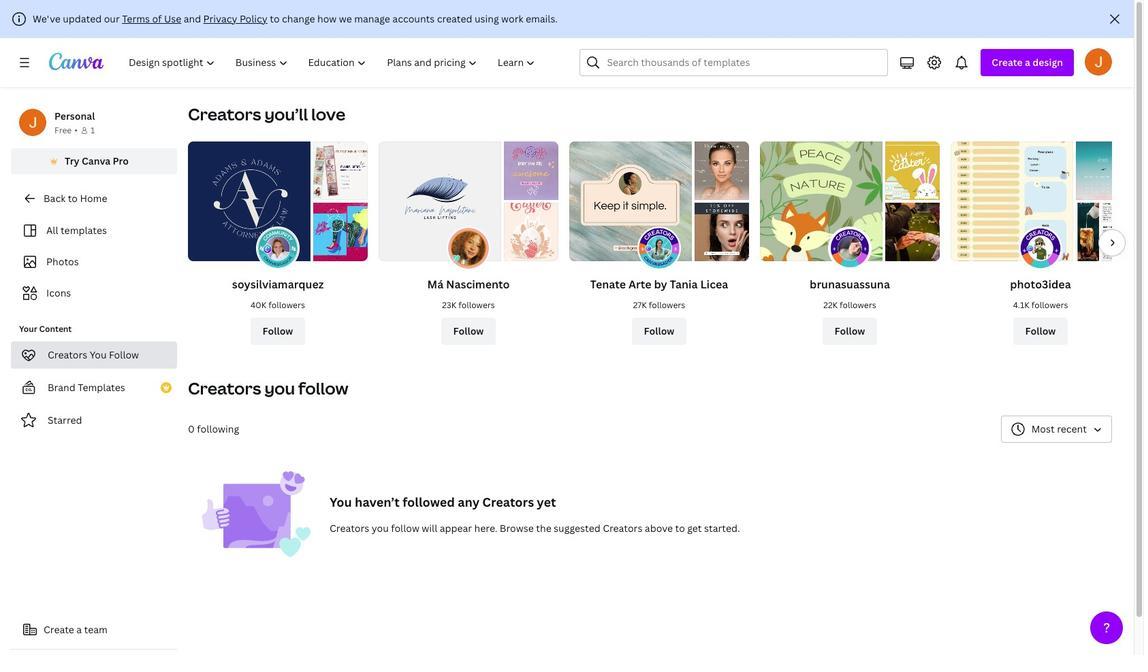 Task type: locate. For each thing, give the bounding box(es) containing it.
creators up following
[[188, 377, 261, 400]]

3 follow button from the left
[[632, 318, 687, 345]]

3 followers from the left
[[649, 300, 685, 311]]

1 vertical spatial to
[[68, 192, 78, 205]]

follow down '22k followers'
[[835, 325, 865, 338]]

1 vertical spatial follow
[[391, 522, 419, 535]]

1 vertical spatial you
[[372, 522, 389, 535]]

followers down nascimento
[[459, 300, 495, 311]]

23k followers
[[442, 300, 495, 311]]

a
[[1025, 56, 1030, 69], [76, 624, 82, 637]]

any
[[458, 494, 480, 511]]

starred
[[48, 414, 82, 427]]

2 vertical spatial to
[[675, 522, 685, 535]]

follow down 27k followers at the top of page
[[644, 325, 675, 338]]

0 vertical spatial you
[[265, 377, 295, 400]]

create left design
[[992, 56, 1023, 69]]

0 horizontal spatial you
[[265, 377, 295, 400]]

change
[[282, 12, 315, 25]]

you left haven't
[[330, 494, 352, 511]]

emails.
[[526, 12, 558, 25]]

to right back
[[68, 192, 78, 205]]

followers for photo3idea
[[1032, 300, 1068, 311]]

create inside button
[[44, 624, 74, 637]]

icons link
[[19, 281, 169, 306]]

creators you follow
[[48, 349, 139, 362]]

follow up templates
[[109, 349, 139, 362]]

a inside button
[[76, 624, 82, 637]]

0 vertical spatial create
[[992, 56, 1023, 69]]

free
[[54, 125, 72, 136]]

home
[[80, 192, 107, 205]]

follow button
[[251, 318, 305, 345], [441, 318, 496, 345], [632, 318, 687, 345], [823, 318, 877, 345], [1013, 318, 1068, 345]]

followed
[[403, 494, 455, 511]]

jeremy miller image
[[1085, 48, 1112, 76]]

get
[[687, 522, 702, 535]]

your
[[19, 324, 37, 335]]

photos link
[[19, 249, 169, 275]]

4 follow button from the left
[[823, 318, 877, 345]]

soysilviamarquez link
[[232, 277, 324, 292]]

5 followers from the left
[[1032, 300, 1068, 311]]

1 horizontal spatial create
[[992, 56, 1023, 69]]

1 vertical spatial a
[[76, 624, 82, 637]]

a inside dropdown button
[[1025, 56, 1030, 69]]

0 vertical spatial to
[[270, 12, 280, 25]]

above
[[645, 522, 673, 535]]

follow
[[263, 325, 293, 338], [453, 325, 484, 338], [644, 325, 675, 338], [835, 325, 865, 338], [1025, 325, 1056, 338], [109, 349, 139, 362]]

follow down 40k followers
[[263, 325, 293, 338]]

you for creators you follow
[[265, 377, 295, 400]]

0 horizontal spatial a
[[76, 624, 82, 637]]

1 vertical spatial you
[[330, 494, 352, 511]]

creators inside creators you follow link
[[48, 349, 87, 362]]

4 followers from the left
[[840, 300, 876, 311]]

creators you follow link
[[11, 342, 177, 369]]

using
[[475, 12, 499, 25]]

má nascimento
[[427, 277, 510, 292]]

create for create a team
[[44, 624, 74, 637]]

terms of use link
[[122, 12, 181, 25]]

a left design
[[1025, 56, 1030, 69]]

follow down 23k followers
[[453, 325, 484, 338]]

followers down by
[[649, 300, 685, 311]]

1 horizontal spatial follow
[[391, 522, 419, 535]]

follow button down 40k followers
[[251, 318, 305, 345]]

follow
[[298, 377, 348, 400], [391, 522, 419, 535]]

creators you'll love
[[188, 103, 345, 125]]

create left team
[[44, 624, 74, 637]]

haven't
[[355, 494, 400, 511]]

follow button down 27k followers at the top of page
[[632, 318, 687, 345]]

0 horizontal spatial to
[[68, 192, 78, 205]]

all templates link
[[19, 218, 169, 244]]

recent
[[1057, 423, 1087, 436]]

created
[[437, 12, 472, 25]]

create inside dropdown button
[[992, 56, 1023, 69]]

1 horizontal spatial you
[[372, 522, 389, 535]]

None search field
[[580, 49, 888, 76]]

follow for brunasuassuna
[[835, 325, 865, 338]]

templates
[[61, 224, 107, 237]]

to
[[270, 12, 280, 25], [68, 192, 78, 205], [675, 522, 685, 535]]

you for creators you follow will appear here. browse the suggested creators above to get started.
[[372, 522, 389, 535]]

followers down brunasuassuna link
[[840, 300, 876, 311]]

follow button down 23k followers
[[441, 318, 496, 345]]

following
[[197, 423, 239, 436]]

here.
[[474, 522, 497, 535]]

soysilviamarquez
[[232, 277, 324, 292]]

40k followers
[[251, 300, 305, 311]]

1 horizontal spatial you
[[330, 494, 352, 511]]

0 horizontal spatial create
[[44, 624, 74, 637]]

work
[[501, 12, 523, 25]]

40k
[[251, 300, 267, 311]]

creators down haven't
[[330, 522, 369, 535]]

free •
[[54, 125, 78, 136]]

followers down soysilviamarquez link
[[269, 300, 305, 311]]

tenate
[[590, 277, 626, 292]]

0 vertical spatial a
[[1025, 56, 1030, 69]]

1 followers from the left
[[269, 300, 305, 311]]

brand
[[48, 381, 75, 394]]

photos
[[46, 255, 79, 268]]

0 horizontal spatial you
[[90, 349, 107, 362]]

2 follow button from the left
[[441, 318, 496, 345]]

a left team
[[76, 624, 82, 637]]

1 vertical spatial create
[[44, 624, 74, 637]]

followers down photo3idea link
[[1032, 300, 1068, 311]]

followers for soysilviamarquez
[[269, 300, 305, 311]]

create a design
[[992, 56, 1063, 69]]

team
[[84, 624, 108, 637]]

photo3idea link
[[1010, 277, 1071, 292]]

starred link
[[11, 407, 177, 435]]

27k followers
[[633, 300, 685, 311]]

2 followers from the left
[[459, 300, 495, 311]]

of
[[152, 12, 162, 25]]

most
[[1032, 423, 1055, 436]]

pro
[[113, 155, 129, 168]]

to right policy
[[270, 12, 280, 25]]

follow down 4.1k followers
[[1025, 325, 1056, 338]]

creators down content
[[48, 349, 87, 362]]

5 follow button from the left
[[1013, 318, 1068, 345]]

back to home link
[[11, 185, 177, 213]]

follow button down 4.1k followers
[[1013, 318, 1068, 345]]

1 follow button from the left
[[251, 318, 305, 345]]

creators left 'you'll'
[[188, 103, 261, 125]]

create a design button
[[981, 49, 1074, 76]]

0 vertical spatial follow
[[298, 377, 348, 400]]

1
[[91, 125, 95, 136]]

you up templates
[[90, 349, 107, 362]]

1 horizontal spatial a
[[1025, 56, 1030, 69]]

your content
[[19, 324, 72, 335]]

0 horizontal spatial follow
[[298, 377, 348, 400]]

privacy policy link
[[203, 12, 268, 25]]

creators up browse
[[482, 494, 534, 511]]

love
[[311, 103, 345, 125]]

follow button for tenate arte by tania licea
[[632, 318, 687, 345]]

follow button down '22k followers'
[[823, 318, 877, 345]]

you haven't followed any creators yet
[[330, 494, 556, 511]]

tenate arte by tania licea link
[[590, 277, 728, 292]]

1 horizontal spatial to
[[270, 12, 280, 25]]

create
[[992, 56, 1023, 69], [44, 624, 74, 637]]

má
[[427, 277, 444, 292]]

back to home
[[44, 192, 107, 205]]

to left the get
[[675, 522, 685, 535]]



Task type: describe. For each thing, give the bounding box(es) containing it.
Most recent button
[[1001, 416, 1112, 443]]

arte
[[629, 277, 652, 292]]

•
[[74, 125, 78, 136]]

appear
[[440, 522, 472, 535]]

try canva pro button
[[11, 148, 177, 174]]

started.
[[704, 522, 740, 535]]

followers for tenate arte by tania licea
[[649, 300, 685, 311]]

how
[[317, 12, 337, 25]]

0
[[188, 423, 195, 436]]

0 following
[[188, 423, 239, 436]]

23k
[[442, 300, 457, 311]]

Search search field
[[607, 50, 880, 76]]

4.1k
[[1013, 300, 1030, 311]]

a for team
[[76, 624, 82, 637]]

policy
[[240, 12, 268, 25]]

icons
[[46, 287, 71, 300]]

yet
[[537, 494, 556, 511]]

terms
[[122, 12, 150, 25]]

manage
[[354, 12, 390, 25]]

personal
[[54, 110, 95, 123]]

most recent
[[1032, 423, 1087, 436]]

0 vertical spatial you
[[90, 349, 107, 362]]

content
[[39, 324, 72, 335]]

browse
[[500, 522, 534, 535]]

we've updated our terms of use and privacy policy to change how we manage accounts created using work emails.
[[33, 12, 558, 25]]

4.1k followers
[[1013, 300, 1068, 311]]

2 horizontal spatial to
[[675, 522, 685, 535]]

our
[[104, 12, 120, 25]]

try canva pro
[[65, 155, 129, 168]]

accounts
[[393, 12, 435, 25]]

brunasuassuna
[[810, 277, 890, 292]]

follow button for brunasuassuna
[[823, 318, 877, 345]]

follow button for photo3idea
[[1013, 318, 1068, 345]]

the
[[536, 522, 551, 535]]

nascimento
[[446, 277, 510, 292]]

followers for brunasuassuna
[[840, 300, 876, 311]]

suggested
[[554, 522, 601, 535]]

top level navigation element
[[120, 49, 547, 76]]

follow button for má nascimento
[[441, 318, 496, 345]]

creators left above
[[603, 522, 643, 535]]

creators for creators you follow
[[188, 377, 261, 400]]

followers for má nascimento
[[459, 300, 495, 311]]

22k
[[824, 300, 838, 311]]

brand templates link
[[11, 375, 177, 402]]

create a team button
[[11, 617, 177, 644]]

creators for creators you'll love
[[188, 103, 261, 125]]

follow for soysilviamarquez
[[263, 325, 293, 338]]

updated
[[63, 12, 102, 25]]

má nascimento link
[[427, 277, 510, 292]]

tenate arte by tania licea
[[590, 277, 728, 292]]

follow for má nascimento
[[453, 325, 484, 338]]

follow for creators you follow
[[298, 377, 348, 400]]

follow for photo3idea
[[1025, 325, 1056, 338]]

a for design
[[1025, 56, 1030, 69]]

back
[[44, 192, 66, 205]]

and
[[184, 12, 201, 25]]

design
[[1033, 56, 1063, 69]]

all
[[46, 224, 58, 237]]

creators you follow will appear here. browse the suggested creators above to get started.
[[330, 522, 740, 535]]

creators for creators you follow will appear here. browse the suggested creators above to get started.
[[330, 522, 369, 535]]

will
[[422, 522, 437, 535]]

privacy
[[203, 12, 237, 25]]

follow button for soysilviamarquez
[[251, 318, 305, 345]]

try
[[65, 155, 79, 168]]

tania
[[670, 277, 698, 292]]

we've
[[33, 12, 61, 25]]

follow for tenate arte by tania licea
[[644, 325, 675, 338]]

we
[[339, 12, 352, 25]]

licea
[[700, 277, 728, 292]]

create a team
[[44, 624, 108, 637]]

27k
[[633, 300, 647, 311]]

all templates
[[46, 224, 107, 237]]

creators for creators you follow
[[48, 349, 87, 362]]

by
[[654, 277, 667, 292]]

creators you follow
[[188, 377, 348, 400]]

brunasuassuna link
[[810, 277, 890, 292]]

templates
[[78, 381, 125, 394]]

canva
[[82, 155, 110, 168]]

22k followers
[[824, 300, 876, 311]]

follow for creators you follow will appear here. browse the suggested creators above to get started.
[[391, 522, 419, 535]]

create for create a design
[[992, 56, 1023, 69]]

brand templates
[[48, 381, 125, 394]]



Task type: vqa. For each thing, say whether or not it's contained in the screenshot.


